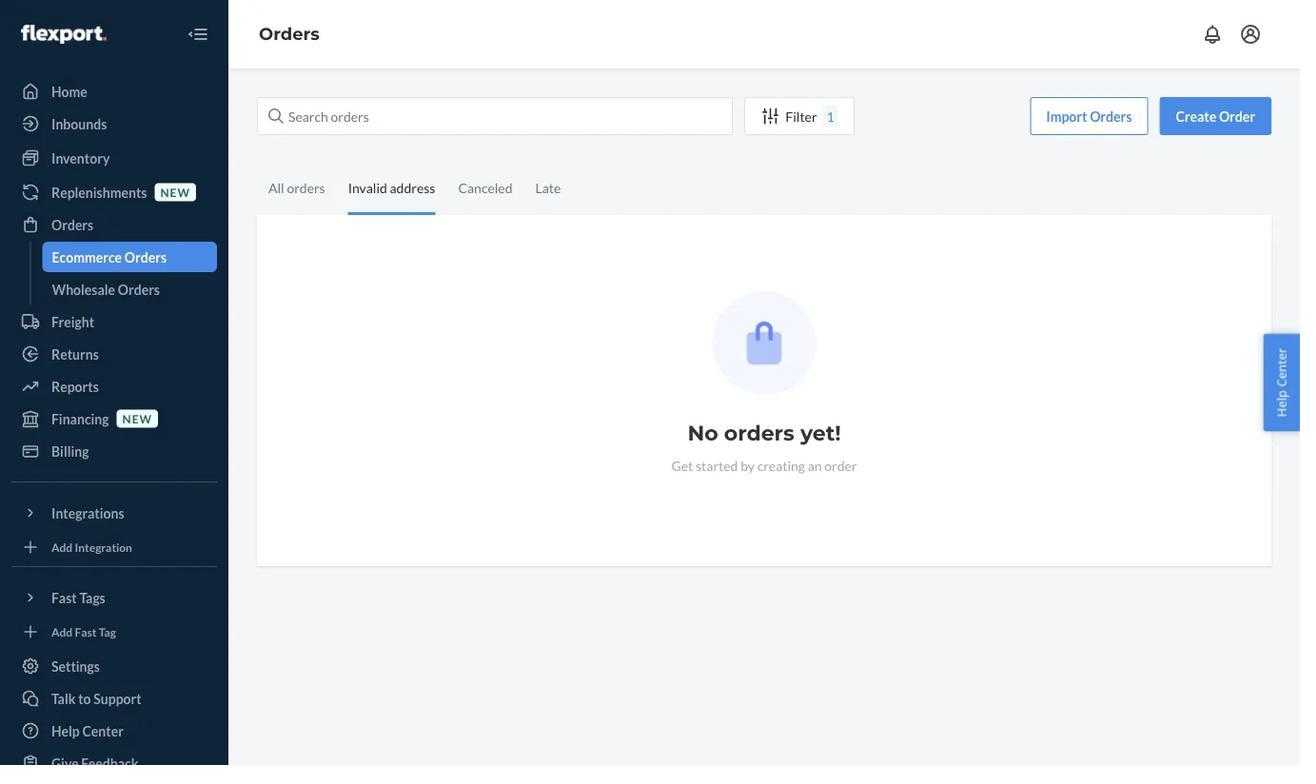 Task type: describe. For each thing, give the bounding box(es) containing it.
home
[[51, 83, 87, 99]]

returns
[[51, 346, 99, 362]]

fast tags
[[51, 590, 105, 606]]

inventory link
[[11, 143, 217, 173]]

help center link
[[11, 716, 217, 746]]

talk to support
[[51, 690, 141, 707]]

orders up search icon
[[259, 23, 320, 44]]

canceled
[[458, 179, 513, 196]]

wholesale orders link
[[42, 274, 217, 305]]

an
[[808, 457, 822, 473]]

reports
[[51, 378, 99, 394]]

create
[[1176, 108, 1217, 124]]

orders up ecommerce
[[51, 217, 93, 233]]

create order
[[1176, 108, 1255, 124]]

1
[[827, 108, 834, 124]]

financing
[[51, 411, 109, 427]]

freight
[[51, 314, 94, 330]]

add fast tag link
[[11, 621, 217, 643]]

add integration
[[51, 540, 132, 554]]

orders for wholesale orders
[[118, 281, 160, 297]]

wholesale
[[52, 281, 115, 297]]

freight link
[[11, 306, 217, 337]]

1 vertical spatial fast
[[75, 625, 97, 639]]

inventory
[[51, 150, 110, 166]]

inbounds link
[[11, 108, 217, 139]]

create order link
[[1160, 97, 1272, 135]]

billing link
[[11, 436, 217, 466]]

empty list image
[[712, 291, 816, 395]]

settings link
[[11, 651, 217, 681]]

no orders yet!
[[688, 420, 841, 446]]

order
[[824, 457, 857, 473]]

help center inside help center link
[[51, 723, 124, 739]]

integration
[[75, 540, 132, 554]]

help inside button
[[1273, 390, 1290, 417]]

invalid
[[348, 179, 387, 196]]

integrations button
[[11, 498, 217, 528]]

filter
[[785, 108, 817, 124]]

ecommerce orders
[[52, 249, 167, 265]]

to
[[78, 690, 91, 707]]

get
[[671, 457, 693, 473]]

add for add fast tag
[[51, 625, 73, 639]]

new for replenishments
[[160, 185, 190, 199]]

support
[[94, 690, 141, 707]]

all orders
[[268, 179, 325, 196]]



Task type: locate. For each thing, give the bounding box(es) containing it.
replenishments
[[51, 184, 147, 200]]

inbounds
[[51, 116, 107, 132]]

get started by creating an order
[[671, 457, 857, 473]]

help
[[1273, 390, 1290, 417], [51, 723, 80, 739]]

orders down ecommerce orders link
[[118, 281, 160, 297]]

Search orders text field
[[257, 97, 733, 135]]

orders for import orders
[[1090, 108, 1132, 124]]

help center inside help center button
[[1273, 348, 1290, 417]]

0 vertical spatial center
[[1273, 348, 1290, 387]]

0 horizontal spatial center
[[82, 723, 124, 739]]

0 vertical spatial help center
[[1273, 348, 1290, 417]]

home link
[[11, 76, 217, 107]]

fast left the tag
[[75, 625, 97, 639]]

order
[[1219, 108, 1255, 124]]

talk to support button
[[11, 683, 217, 714]]

new down the inventory link
[[160, 185, 190, 199]]

fast inside 'dropdown button'
[[51, 590, 77, 606]]

by
[[741, 457, 755, 473]]

new for financing
[[122, 412, 152, 425]]

search image
[[268, 108, 284, 124]]

tag
[[99, 625, 116, 639]]

1 vertical spatial new
[[122, 412, 152, 425]]

flexport logo image
[[21, 25, 106, 44]]

orders
[[259, 23, 320, 44], [1090, 108, 1132, 124], [51, 217, 93, 233], [124, 249, 167, 265], [118, 281, 160, 297]]

0 vertical spatial orders
[[287, 179, 325, 196]]

import orders button
[[1030, 97, 1148, 135]]

1 vertical spatial help
[[51, 723, 80, 739]]

fast left tags
[[51, 590, 77, 606]]

help center button
[[1263, 334, 1300, 431]]

orders up wholesale orders link at left
[[124, 249, 167, 265]]

close navigation image
[[187, 23, 209, 46]]

center inside button
[[1273, 348, 1290, 387]]

fast
[[51, 590, 77, 606], [75, 625, 97, 639]]

1 add from the top
[[51, 540, 73, 554]]

orders link up search icon
[[259, 23, 320, 44]]

orders inside button
[[1090, 108, 1132, 124]]

0 vertical spatial add
[[51, 540, 73, 554]]

fast tags button
[[11, 582, 217, 613]]

invalid address
[[348, 179, 435, 196]]

1 horizontal spatial help center
[[1273, 348, 1290, 417]]

tags
[[79, 590, 105, 606]]

import orders
[[1046, 108, 1132, 124]]

late
[[535, 179, 561, 196]]

orders
[[287, 179, 325, 196], [724, 420, 794, 446]]

orders right all
[[287, 179, 325, 196]]

help center
[[1273, 348, 1290, 417], [51, 723, 124, 739]]

0 vertical spatial help
[[1273, 390, 1290, 417]]

1 vertical spatial center
[[82, 723, 124, 739]]

open account menu image
[[1239, 23, 1262, 46]]

orders right import on the right top
[[1090, 108, 1132, 124]]

add fast tag
[[51, 625, 116, 639]]

1 vertical spatial help center
[[51, 723, 124, 739]]

0 horizontal spatial orders
[[287, 179, 325, 196]]

new
[[160, 185, 190, 199], [122, 412, 152, 425]]

orders for no
[[724, 420, 794, 446]]

wholesale orders
[[52, 281, 160, 297]]

2 add from the top
[[51, 625, 73, 639]]

1 horizontal spatial orders
[[724, 420, 794, 446]]

no
[[688, 420, 718, 446]]

reports link
[[11, 371, 217, 402]]

1 horizontal spatial help
[[1273, 390, 1290, 417]]

all
[[268, 179, 284, 196]]

0 vertical spatial fast
[[51, 590, 77, 606]]

1 horizontal spatial new
[[160, 185, 190, 199]]

creating
[[757, 457, 805, 473]]

talk
[[51, 690, 76, 707]]

0 horizontal spatial orders link
[[11, 209, 217, 240]]

add for add integration
[[51, 540, 73, 554]]

orders link up ecommerce orders
[[11, 209, 217, 240]]

integrations
[[51, 505, 124, 521]]

returns link
[[11, 339, 217, 369]]

started
[[696, 457, 738, 473]]

0 horizontal spatial new
[[122, 412, 152, 425]]

orders for ecommerce orders
[[124, 249, 167, 265]]

1 vertical spatial add
[[51, 625, 73, 639]]

open notifications image
[[1201, 23, 1224, 46]]

new down reports link
[[122, 412, 152, 425]]

0 horizontal spatial help
[[51, 723, 80, 739]]

1 vertical spatial orders link
[[11, 209, 217, 240]]

add up settings
[[51, 625, 73, 639]]

1 horizontal spatial orders link
[[259, 23, 320, 44]]

billing
[[51, 443, 89, 459]]

orders up get started by creating an order
[[724, 420, 794, 446]]

add left integration
[[51, 540, 73, 554]]

address
[[390, 179, 435, 196]]

filter 1
[[785, 108, 834, 124]]

ecommerce orders link
[[42, 242, 217, 272]]

1 vertical spatial orders
[[724, 420, 794, 446]]

add integration link
[[11, 536, 217, 559]]

1 horizontal spatial center
[[1273, 348, 1290, 387]]

import
[[1046, 108, 1087, 124]]

ecommerce
[[52, 249, 122, 265]]

add
[[51, 540, 73, 554], [51, 625, 73, 639]]

orders link
[[259, 23, 320, 44], [11, 209, 217, 240]]

center
[[1273, 348, 1290, 387], [82, 723, 124, 739]]

0 vertical spatial new
[[160, 185, 190, 199]]

settings
[[51, 658, 100, 674]]

0 vertical spatial orders link
[[259, 23, 320, 44]]

0 horizontal spatial help center
[[51, 723, 124, 739]]

orders for all
[[287, 179, 325, 196]]

yet!
[[800, 420, 841, 446]]



Task type: vqa. For each thing, say whether or not it's contained in the screenshot.
the bottom International Shipping
no



